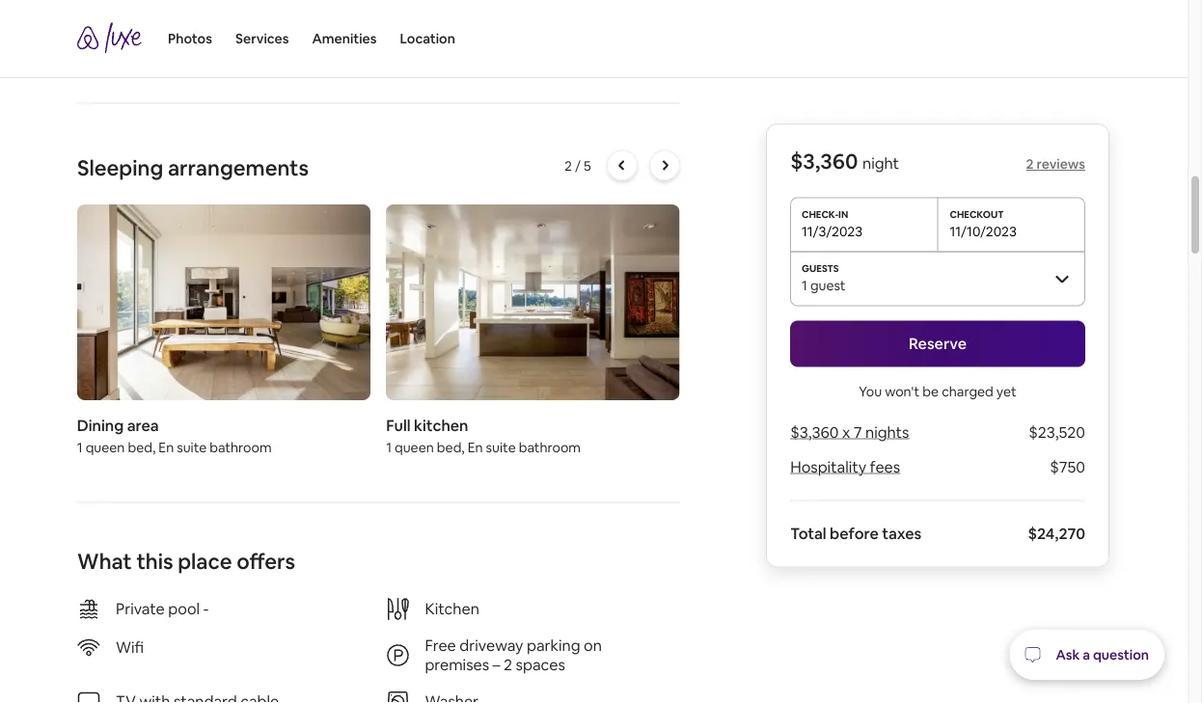 Task type: describe. For each thing, give the bounding box(es) containing it.
offers
[[237, 548, 295, 575]]

ask a question
[[1056, 646, 1149, 664]]

bed, for kitchen
[[437, 438, 465, 456]]

place
[[178, 548, 232, 575]]

free
[[425, 636, 456, 656]]

airbnb luxe image
[[77, 22, 145, 53]]

free driveway parking on premises – 2 spaces
[[425, 636, 602, 675]]

1 inside dropdown button
[[802, 276, 807, 294]]

11/3/2023
[[802, 222, 863, 240]]

you won't be charged yet
[[859, 383, 1017, 400]]

2 / 5
[[565, 157, 591, 174]]

1 for dining area
[[77, 438, 83, 456]]

$3,360 x 7 nights
[[790, 423, 909, 442]]

hospitality fees button
[[790, 457, 900, 477]]

sleeping arrangements
[[77, 154, 309, 182]]

suite for full kitchen
[[486, 438, 516, 456]]

full kitchen 1 queen bed, en suite bathroom
[[387, 415, 581, 456]]

wifi
[[116, 638, 144, 657]]

ask a question button
[[1010, 630, 1165, 680]]

taxes
[[882, 524, 922, 544]]

7
[[854, 423, 862, 442]]

dining
[[77, 415, 124, 435]]

5
[[584, 157, 591, 174]]

$3,360 for $3,360 x 7 nights
[[790, 423, 839, 442]]

location button
[[400, 0, 455, 77]]

spaces
[[516, 655, 565, 675]]

2 for 2 / 5
[[565, 157, 572, 174]]

queen for dining
[[86, 438, 125, 456]]

en for area
[[159, 438, 174, 456]]

$3,360 night
[[790, 148, 899, 175]]

$3,360 for $3,360 night
[[790, 148, 858, 175]]

en for kitchen
[[468, 438, 483, 456]]

$23,520
[[1029, 423, 1086, 442]]

bathroom for kitchen
[[519, 438, 581, 456]]

what this place offers
[[77, 548, 295, 575]]

arrangements
[[168, 154, 309, 182]]

1 guest button
[[790, 251, 1086, 305]]

–
[[493, 655, 500, 675]]

amenities
[[312, 30, 377, 47]]

driveway
[[460, 636, 523, 656]]

be
[[923, 383, 939, 400]]

reserve
[[909, 334, 967, 354]]

2 reviews
[[1026, 155, 1086, 173]]

guest
[[810, 276, 846, 294]]

kitchen
[[414, 415, 469, 435]]

reviews
[[1037, 155, 1086, 173]]

2 inside free driveway parking on premises – 2 spaces
[[504, 655, 512, 675]]

photos
[[168, 30, 212, 47]]

-
[[203, 599, 209, 619]]

queen for full
[[395, 438, 434, 456]]

/
[[575, 157, 581, 174]]

full
[[387, 415, 411, 435]]

won't
[[885, 383, 920, 400]]

nights
[[865, 423, 909, 442]]

area
[[127, 415, 159, 435]]

x
[[842, 423, 850, 442]]

on
[[584, 636, 602, 656]]

2 for 2 reviews
[[1026, 155, 1034, 173]]



Task type: vqa. For each thing, say whether or not it's contained in the screenshot.
group containing National parks
no



Task type: locate. For each thing, give the bounding box(es) containing it.
fees
[[870, 457, 900, 477]]

private pool -
[[116, 599, 209, 619]]

sleeping arrangements region
[[69, 150, 688, 464]]

1 horizontal spatial en
[[468, 438, 483, 456]]

bed, inside dining area 1 queen bed, en suite bathroom
[[128, 438, 156, 456]]

show
[[100, 23, 140, 43]]

queen down full
[[395, 438, 434, 456]]

2 bathroom from the left
[[519, 438, 581, 456]]

question
[[1093, 646, 1149, 664]]

en
[[159, 438, 174, 456], [468, 438, 483, 456]]

2 suite from the left
[[486, 438, 516, 456]]

bathroom inside full kitchen 1 queen bed, en suite bathroom
[[519, 438, 581, 456]]

1 horizontal spatial queen
[[395, 438, 434, 456]]

queen
[[86, 438, 125, 456], [395, 438, 434, 456]]

premises
[[425, 655, 489, 675]]

1 vertical spatial $3,360
[[790, 423, 839, 442]]

1 horizontal spatial suite
[[486, 438, 516, 456]]

1 en from the left
[[159, 438, 174, 456]]

full kitchen image
[[387, 204, 680, 400], [387, 204, 680, 400]]

services
[[235, 30, 289, 47]]

photos
[[163, 23, 214, 43]]

1 suite from the left
[[177, 438, 207, 456]]

queen inside dining area 1 queen bed, en suite bathroom
[[86, 438, 125, 456]]

1 queen from the left
[[86, 438, 125, 456]]

0 horizontal spatial queen
[[86, 438, 125, 456]]

services button
[[235, 0, 289, 77]]

show all photos button
[[77, 10, 237, 56]]

1 $3,360 from the top
[[790, 148, 858, 175]]

total before taxes
[[790, 524, 922, 544]]

2 $3,360 from the top
[[790, 423, 839, 442]]

2 horizontal spatial 1
[[802, 276, 807, 294]]

2 left / at the top of the page
[[565, 157, 572, 174]]

all
[[143, 23, 159, 43]]

private
[[116, 599, 165, 619]]

2 queen from the left
[[395, 438, 434, 456]]

charged
[[942, 383, 994, 400]]

total
[[790, 524, 826, 544]]

bed, inside full kitchen 1 queen bed, en suite bathroom
[[437, 438, 465, 456]]

bed, down area
[[128, 438, 156, 456]]

2 left reviews
[[1026, 155, 1034, 173]]

1 horizontal spatial bathroom
[[519, 438, 581, 456]]

parking
[[527, 636, 580, 656]]

1 inside full kitchen 1 queen bed, en suite bathroom
[[387, 438, 392, 456]]

hospitality
[[790, 457, 866, 477]]

queen inside full kitchen 1 queen bed, en suite bathroom
[[395, 438, 434, 456]]

1 down full
[[387, 438, 392, 456]]

ask
[[1056, 646, 1080, 664]]

suite
[[177, 438, 207, 456], [486, 438, 516, 456]]

a
[[1083, 646, 1090, 664]]

bathroom
[[210, 438, 272, 456], [519, 438, 581, 456]]

bed, for area
[[128, 438, 156, 456]]

bed, down kitchen
[[437, 438, 465, 456]]

queen down dining
[[86, 438, 125, 456]]

suite inside dining area 1 queen bed, en suite bathroom
[[177, 438, 207, 456]]

1 left guest
[[802, 276, 807, 294]]

1 bed, from the left
[[128, 438, 156, 456]]

dining area 1 queen bed, en suite bathroom
[[77, 415, 272, 456]]

yet
[[997, 383, 1017, 400]]

what
[[77, 548, 132, 575]]

before
[[830, 524, 879, 544]]

en down kitchen
[[468, 438, 483, 456]]

suite inside full kitchen 1 queen bed, en suite bathroom
[[486, 438, 516, 456]]

night
[[863, 153, 899, 173]]

0 horizontal spatial suite
[[177, 438, 207, 456]]

1 inside dining area 1 queen bed, en suite bathroom
[[77, 438, 83, 456]]

en inside full kitchen 1 queen bed, en suite bathroom
[[468, 438, 483, 456]]

show all photos
[[100, 23, 214, 43]]

sleeping
[[77, 154, 163, 182]]

1 bathroom from the left
[[210, 438, 272, 456]]

amenities button
[[312, 0, 377, 77]]

photos button
[[168, 0, 212, 77]]

you
[[859, 383, 882, 400]]

en down area
[[159, 438, 174, 456]]

bed,
[[128, 438, 156, 456], [437, 438, 465, 456]]

11/10/2023
[[950, 222, 1017, 240]]

0 vertical spatial $3,360
[[790, 148, 858, 175]]

0 horizontal spatial 1
[[77, 438, 83, 456]]

0 horizontal spatial bed,
[[128, 438, 156, 456]]

$3,360 x 7 nights button
[[790, 423, 909, 442]]

1
[[802, 276, 807, 294], [77, 438, 83, 456], [387, 438, 392, 456]]

1 horizontal spatial bed,
[[437, 438, 465, 456]]

location
[[400, 30, 455, 47]]

2 reviews button
[[1026, 155, 1086, 173]]

2 en from the left
[[468, 438, 483, 456]]

pool
[[168, 599, 200, 619]]

reserve button
[[790, 321, 1086, 367]]

en inside dining area 1 queen bed, en suite bathroom
[[159, 438, 174, 456]]

hospitality fees
[[790, 457, 900, 477]]

2 bed, from the left
[[437, 438, 465, 456]]

dining area image
[[77, 204, 371, 400], [77, 204, 371, 400]]

this
[[136, 548, 173, 575]]

1 guest
[[802, 276, 846, 294]]

0 horizontal spatial bathroom
[[210, 438, 272, 456]]

$750
[[1050, 457, 1086, 477]]

$3,360 left x
[[790, 423, 839, 442]]

2
[[1026, 155, 1034, 173], [565, 157, 572, 174], [504, 655, 512, 675]]

$24,270
[[1028, 524, 1086, 544]]

0 horizontal spatial 2
[[504, 655, 512, 675]]

2 inside 'sleeping arrangements' region
[[565, 157, 572, 174]]

1 horizontal spatial 2
[[565, 157, 572, 174]]

suite for dining area
[[177, 438, 207, 456]]

$3,360
[[790, 148, 858, 175], [790, 423, 839, 442]]

bathroom inside dining area 1 queen bed, en suite bathroom
[[210, 438, 272, 456]]

1 horizontal spatial 1
[[387, 438, 392, 456]]

1 for full kitchen
[[387, 438, 392, 456]]

$3,360 left night
[[790, 148, 858, 175]]

1 down dining
[[77, 438, 83, 456]]

0 horizontal spatial en
[[159, 438, 174, 456]]

kitchen
[[425, 599, 479, 619]]

bathroom for area
[[210, 438, 272, 456]]

2 right –
[[504, 655, 512, 675]]

2 horizontal spatial 2
[[1026, 155, 1034, 173]]



